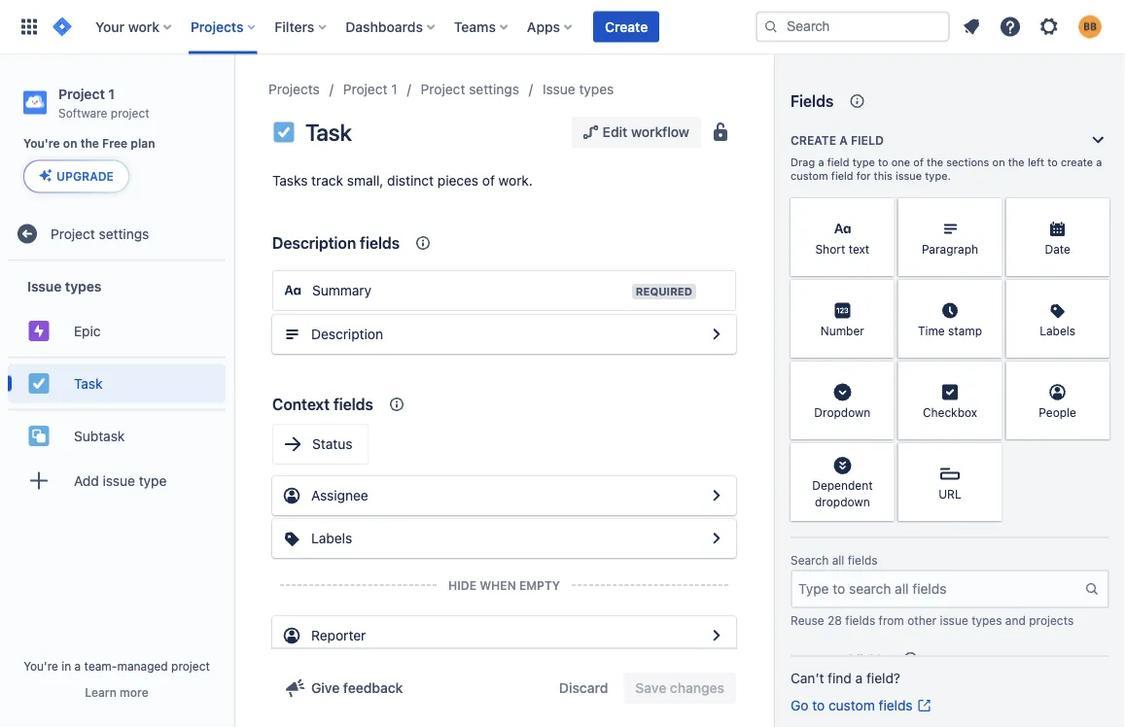 Task type: locate. For each thing, give the bounding box(es) containing it.
2 more information image from the left
[[1085, 282, 1108, 305]]

0 horizontal spatial 1
[[108, 86, 115, 102]]

fields
[[791, 92, 834, 110]]

0 vertical spatial field
[[851, 133, 884, 147]]

project inside project 1 software project
[[58, 86, 105, 102]]

reuse 28 fields from other issue types and projects
[[791, 614, 1074, 627]]

issue types inside "group"
[[27, 278, 102, 294]]

settings down teams popup button
[[469, 81, 519, 97]]

2 vertical spatial open field configuration image
[[705, 625, 729, 648]]

open field configuration image inside description button
[[705, 323, 729, 346]]

1 horizontal spatial settings
[[469, 81, 519, 97]]

project right managed
[[171, 660, 210, 673]]

your
[[95, 18, 125, 35]]

task down epic
[[74, 375, 103, 392]]

issue types up edit
[[543, 81, 614, 97]]

2 open field configuration image from the top
[[705, 527, 729, 551]]

more information about the context fields image for description fields
[[412, 232, 435, 255]]

0 horizontal spatial task
[[74, 375, 103, 392]]

types
[[579, 81, 614, 97], [65, 278, 102, 294], [972, 614, 1003, 627]]

more information about the fields image
[[846, 90, 869, 113]]

to
[[879, 156, 889, 169], [1048, 156, 1058, 169], [813, 698, 825, 714]]

issue inside drag a field type to one of the sections on the left to create a custom field for this issue type.
[[896, 170, 922, 182]]

issue types up epic
[[27, 278, 102, 294]]

1 down dashboards dropdown button
[[391, 81, 398, 97]]

more information image for checkbox
[[977, 364, 1000, 387]]

2 horizontal spatial the
[[1009, 156, 1025, 169]]

dashboards
[[346, 18, 423, 35]]

projects
[[191, 18, 244, 35], [269, 81, 320, 97]]

banner
[[0, 0, 1126, 54]]

1 vertical spatial you're
[[23, 660, 58, 673]]

0 horizontal spatial on
[[63, 137, 77, 150]]

more information image for labels
[[1085, 282, 1108, 305]]

1 horizontal spatial project settings link
[[421, 78, 519, 101]]

create a field
[[791, 133, 884, 147]]

project down primary element
[[343, 81, 388, 97]]

a down more information about the fields image
[[840, 133, 848, 147]]

1
[[391, 81, 398, 97], [108, 86, 115, 102]]

dropdown
[[815, 406, 871, 419]]

more information image
[[869, 282, 893, 305], [1085, 282, 1108, 305]]

create inside "button"
[[605, 18, 648, 35]]

summary
[[312, 283, 372, 299]]

1 for project 1 software project
[[108, 86, 115, 102]]

0 vertical spatial type
[[853, 156, 875, 169]]

1 horizontal spatial type
[[853, 156, 875, 169]]

project 1
[[343, 81, 398, 97]]

1 horizontal spatial create
[[791, 133, 837, 147]]

2 horizontal spatial types
[[972, 614, 1003, 627]]

edit workflow
[[603, 124, 690, 140]]

0 vertical spatial issue
[[896, 170, 922, 182]]

projects for projects 'link'
[[269, 81, 320, 97]]

0 vertical spatial open field configuration image
[[705, 323, 729, 346]]

context
[[272, 395, 330, 414]]

0 vertical spatial labels
[[1040, 324, 1076, 338]]

0 horizontal spatial the
[[80, 137, 99, 150]]

give feedback
[[311, 681, 403, 697]]

1 vertical spatial field
[[828, 156, 850, 169]]

1 vertical spatial project
[[171, 660, 210, 673]]

0 vertical spatial issue
[[543, 81, 576, 97]]

0 horizontal spatial projects
[[191, 18, 244, 35]]

assignee button
[[272, 477, 736, 516]]

custom down drag
[[791, 170, 829, 182]]

teams
[[454, 18, 496, 35]]

on inside drag a field type to one of the sections on the left to create a custom field for this issue type.
[[993, 156, 1006, 169]]

suggested
[[791, 653, 853, 666]]

more information image for date
[[1085, 200, 1108, 224]]

1 vertical spatial on
[[993, 156, 1006, 169]]

description
[[272, 234, 356, 252], [311, 326, 383, 342]]

0 vertical spatial types
[[579, 81, 614, 97]]

0 horizontal spatial type
[[139, 473, 167, 489]]

project inside "link"
[[343, 81, 388, 97]]

project settings link
[[421, 78, 519, 101], [8, 214, 226, 253]]

drag
[[791, 156, 815, 169]]

description inside button
[[311, 326, 383, 342]]

project settings link down teams
[[421, 78, 519, 101]]

0 vertical spatial settings
[[469, 81, 519, 97]]

more information about the context fields image right context fields
[[385, 393, 409, 416]]

on up upgrade button
[[63, 137, 77, 150]]

0 horizontal spatial issue
[[103, 473, 135, 489]]

1 vertical spatial more information about the context fields image
[[385, 393, 409, 416]]

fields up field?
[[856, 653, 888, 666]]

issue down apps popup button
[[543, 81, 576, 97]]

1 more information image from the left
[[869, 282, 893, 305]]

types left and
[[972, 614, 1003, 627]]

group containing issue types
[[8, 261, 226, 512]]

you're for you're in a team-managed project
[[23, 660, 58, 673]]

status
[[312, 436, 353, 452]]

a right drag
[[819, 156, 825, 169]]

0 vertical spatial of
[[914, 156, 924, 169]]

more information image for number
[[869, 282, 893, 305]]

0 horizontal spatial issue types
[[27, 278, 102, 294]]

issue types
[[543, 81, 614, 97], [27, 278, 102, 294]]

1 horizontal spatial more information image
[[1085, 282, 1108, 305]]

1 vertical spatial description
[[311, 326, 383, 342]]

1 horizontal spatial more information about the context fields image
[[412, 232, 435, 255]]

fields
[[360, 234, 400, 252], [334, 395, 374, 414], [848, 554, 878, 568], [846, 614, 876, 627], [856, 653, 888, 666], [879, 698, 913, 714]]

task right issue type icon on the top of page
[[305, 119, 352, 146]]

0 horizontal spatial project settings link
[[8, 214, 226, 253]]

1 horizontal spatial of
[[914, 156, 924, 169]]

Type to search all fields text field
[[793, 572, 1085, 607]]

custom inside drag a field type to one of the sections on the left to create a custom field for this issue type.
[[791, 170, 829, 182]]

0 vertical spatial description
[[272, 234, 356, 252]]

0 horizontal spatial of
[[482, 173, 495, 189]]

create for create
[[605, 18, 648, 35]]

issue
[[896, 170, 922, 182], [103, 473, 135, 489], [940, 614, 969, 627]]

types up edit
[[579, 81, 614, 97]]

filters button
[[269, 11, 334, 42]]

open field configuration image inside labels button
[[705, 527, 729, 551]]

project settings
[[421, 81, 519, 97], [51, 226, 149, 242]]

description for description
[[311, 326, 383, 342]]

1 vertical spatial issue
[[103, 473, 135, 489]]

to up this
[[879, 156, 889, 169]]

on right sections
[[993, 156, 1006, 169]]

apps button
[[521, 11, 580, 42]]

0 vertical spatial project
[[111, 106, 149, 119]]

on
[[63, 137, 77, 150], [993, 156, 1006, 169]]

you're left in
[[23, 660, 58, 673]]

custom down can't find a field?
[[829, 698, 875, 714]]

the
[[80, 137, 99, 150], [927, 156, 944, 169], [1009, 156, 1025, 169]]

issue inside 'issue types' link
[[543, 81, 576, 97]]

1 vertical spatial open field configuration image
[[705, 527, 729, 551]]

1 for project 1
[[391, 81, 398, 97]]

empty
[[519, 579, 560, 592]]

the up type.
[[927, 156, 944, 169]]

0 vertical spatial project settings link
[[421, 78, 519, 101]]

hide when empty
[[448, 579, 560, 592]]

your work
[[95, 18, 160, 35]]

more information image
[[869, 200, 893, 224], [977, 200, 1000, 224], [1085, 200, 1108, 224], [977, 282, 1000, 305], [869, 364, 893, 387], [977, 364, 1000, 387], [1085, 364, 1108, 387], [869, 446, 893, 469]]

stamp
[[949, 324, 983, 338]]

projects inside dropdown button
[[191, 18, 244, 35]]

1 inside "link"
[[391, 81, 398, 97]]

task inside task link
[[74, 375, 103, 392]]

epic
[[74, 323, 101, 339]]

team-
[[84, 660, 117, 673]]

labels
[[1040, 324, 1076, 338], [311, 531, 352, 547]]

text
[[849, 242, 870, 256]]

free
[[102, 137, 128, 150]]

work
[[128, 18, 160, 35]]

of left work.
[[482, 173, 495, 189]]

of right "one"
[[914, 156, 924, 169]]

create up drag
[[791, 133, 837, 147]]

type.
[[925, 170, 951, 182]]

time
[[918, 324, 945, 338]]

more information about the context fields image down distinct
[[412, 232, 435, 255]]

0 horizontal spatial more information about the context fields image
[[385, 393, 409, 416]]

of
[[914, 156, 924, 169], [482, 173, 495, 189]]

0 vertical spatial you're
[[23, 137, 60, 150]]

help image
[[999, 15, 1022, 38]]

0 horizontal spatial project settings
[[51, 226, 149, 242]]

managed
[[117, 660, 168, 673]]

1 open field configuration image from the top
[[705, 323, 729, 346]]

2 vertical spatial field
[[832, 170, 854, 182]]

0 horizontal spatial settings
[[99, 226, 149, 242]]

project settings down teams
[[421, 81, 519, 97]]

issue up epic link at the top of the page
[[27, 278, 62, 294]]

search all fields
[[791, 554, 878, 568]]

add issue type image
[[27, 469, 51, 493]]

issue inside button
[[103, 473, 135, 489]]

the left free
[[80, 137, 99, 150]]

other
[[908, 614, 937, 627]]

issue right other at the bottom right of the page
[[940, 614, 969, 627]]

to right the left
[[1048, 156, 1058, 169]]

labels button
[[272, 520, 736, 558]]

field
[[851, 133, 884, 147], [828, 156, 850, 169], [832, 170, 854, 182]]

project down upgrade button
[[51, 226, 95, 242]]

more information about the context fields image
[[412, 232, 435, 255], [385, 393, 409, 416]]

description down the summary
[[311, 326, 383, 342]]

learn more
[[85, 686, 149, 699]]

1 horizontal spatial issue types
[[543, 81, 614, 97]]

create right apps popup button
[[605, 18, 648, 35]]

you're up upgrade button
[[23, 137, 60, 150]]

1 horizontal spatial on
[[993, 156, 1006, 169]]

0 horizontal spatial project
[[111, 106, 149, 119]]

0 horizontal spatial types
[[65, 278, 102, 294]]

hide
[[448, 579, 477, 592]]

project settings link down upgrade
[[8, 214, 226, 253]]

projects button
[[185, 11, 263, 42]]

0 vertical spatial projects
[[191, 18, 244, 35]]

1 you're from the top
[[23, 137, 60, 150]]

more information image for people
[[1085, 364, 1108, 387]]

1 horizontal spatial issue
[[543, 81, 576, 97]]

type down subtask link
[[139, 473, 167, 489]]

issue type icon image
[[272, 121, 296, 144]]

1 horizontal spatial project
[[171, 660, 210, 673]]

workflow
[[631, 124, 690, 140]]

1 vertical spatial project settings
[[51, 226, 149, 242]]

issue right add
[[103, 473, 135, 489]]

labels down assignee
[[311, 531, 352, 547]]

field down create a field
[[828, 156, 850, 169]]

project up the 'software'
[[58, 86, 105, 102]]

projects up issue type icon on the top of page
[[269, 81, 320, 97]]

1 inside project 1 software project
[[108, 86, 115, 102]]

3 open field configuration image from the top
[[705, 625, 729, 648]]

upgrade button
[[24, 161, 128, 192]]

1 vertical spatial settings
[[99, 226, 149, 242]]

0 horizontal spatial create
[[605, 18, 648, 35]]

settings down upgrade
[[99, 226, 149, 242]]

project settings down upgrade
[[51, 226, 149, 242]]

0 vertical spatial custom
[[791, 170, 829, 182]]

0 vertical spatial issue types
[[543, 81, 614, 97]]

0 horizontal spatial issue
[[27, 278, 62, 294]]

can't
[[791, 671, 824, 687]]

required
[[636, 286, 693, 298]]

when
[[480, 579, 516, 592]]

more information image for dropdown
[[869, 364, 893, 387]]

labels down the "date" in the top of the page
[[1040, 324, 1076, 338]]

edit workflow button
[[572, 117, 701, 148]]

issue for 'issue types' link
[[543, 81, 576, 97]]

one
[[892, 156, 911, 169]]

project
[[111, 106, 149, 119], [171, 660, 210, 673]]

you're for you're on the free plan
[[23, 137, 60, 150]]

issue down "one"
[[896, 170, 922, 182]]

1 horizontal spatial issue
[[896, 170, 922, 182]]

left
[[1028, 156, 1045, 169]]

jira software image
[[51, 15, 74, 38]]

feedback
[[343, 681, 403, 697]]

1 vertical spatial labels
[[311, 531, 352, 547]]

to right go
[[813, 698, 825, 714]]

1 vertical spatial projects
[[269, 81, 320, 97]]

2 vertical spatial types
[[972, 614, 1003, 627]]

field up for
[[851, 133, 884, 147]]

group
[[8, 261, 226, 512]]

go to custom fields link
[[791, 697, 933, 716]]

0 horizontal spatial labels
[[311, 531, 352, 547]]

field for create
[[851, 133, 884, 147]]

1 vertical spatial issue
[[27, 278, 62, 294]]

1 vertical spatial task
[[74, 375, 103, 392]]

type up for
[[853, 156, 875, 169]]

2 you're from the top
[[23, 660, 58, 673]]

open field configuration image
[[705, 323, 729, 346], [705, 527, 729, 551], [705, 625, 729, 648]]

1 horizontal spatial 1
[[391, 81, 398, 97]]

your profile and settings image
[[1079, 15, 1102, 38]]

issue inside "group"
[[27, 278, 62, 294]]

labels inside labels button
[[311, 531, 352, 547]]

upgrade
[[56, 170, 114, 183]]

reuse
[[791, 614, 825, 627]]

0 vertical spatial task
[[305, 119, 352, 146]]

types up epic
[[65, 278, 102, 294]]

0 horizontal spatial more information image
[[869, 282, 893, 305]]

projects up "sidebar navigation" icon
[[191, 18, 244, 35]]

1 horizontal spatial project settings
[[421, 81, 519, 97]]

0 vertical spatial more information about the context fields image
[[412, 232, 435, 255]]

the left the left
[[1009, 156, 1025, 169]]

description button
[[272, 315, 736, 354]]

settings image
[[1038, 15, 1061, 38]]

project up plan
[[111, 106, 149, 119]]

1 horizontal spatial projects
[[269, 81, 320, 97]]

description up the summary
[[272, 234, 356, 252]]

1 vertical spatial create
[[791, 133, 837, 147]]

you're
[[23, 137, 60, 150], [23, 660, 58, 673]]

1 up free
[[108, 86, 115, 102]]

2 horizontal spatial issue
[[940, 614, 969, 627]]

1 vertical spatial type
[[139, 473, 167, 489]]

field left for
[[832, 170, 854, 182]]

0 vertical spatial create
[[605, 18, 648, 35]]

1 vertical spatial issue types
[[27, 278, 102, 294]]

fields up status
[[334, 395, 374, 414]]

1 horizontal spatial labels
[[1040, 324, 1076, 338]]

people
[[1039, 406, 1077, 419]]

issue
[[543, 81, 576, 97], [27, 278, 62, 294]]

1 vertical spatial of
[[482, 173, 495, 189]]

search image
[[764, 19, 779, 35]]

issue for "group" containing issue types
[[27, 278, 62, 294]]



Task type: vqa. For each thing, say whether or not it's contained in the screenshot.
Add
yes



Task type: describe. For each thing, give the bounding box(es) containing it.
open field configuration image for assignee
[[705, 527, 729, 551]]

learn more button
[[85, 685, 149, 700]]

2 horizontal spatial to
[[1048, 156, 1058, 169]]

dependent
[[812, 479, 873, 493]]

1 horizontal spatial types
[[579, 81, 614, 97]]

add issue type button
[[8, 461, 226, 500]]

dropdown
[[815, 496, 870, 509]]

teams button
[[448, 11, 516, 42]]

url
[[939, 487, 962, 501]]

short
[[816, 242, 846, 256]]

labels for labels's more information icon
[[1040, 324, 1076, 338]]

open field configuration image for summary
[[705, 323, 729, 346]]

create
[[1061, 156, 1094, 169]]

more information about the context fields image for context fields
[[385, 393, 409, 416]]

dashboards button
[[340, 11, 443, 42]]

jira software image
[[51, 15, 74, 38]]

distinct
[[387, 173, 434, 189]]

reporter
[[311, 628, 366, 644]]

more information image for short text
[[869, 200, 893, 224]]

discard button
[[548, 673, 620, 704]]

give
[[311, 681, 340, 697]]

from
[[879, 614, 905, 627]]

1 vertical spatial project settings link
[[8, 214, 226, 253]]

this
[[874, 170, 893, 182]]

open field configuration image inside reporter button
[[705, 625, 729, 648]]

fields up the summary
[[360, 234, 400, 252]]

for
[[857, 170, 871, 182]]

projects link
[[269, 78, 320, 101]]

edit
[[603, 124, 628, 140]]

0 vertical spatial project settings
[[421, 81, 519, 97]]

in
[[62, 660, 71, 673]]

2 vertical spatial issue
[[940, 614, 969, 627]]

fields left 'this link will be opened in a new tab' icon
[[879, 698, 913, 714]]

filters
[[275, 18, 315, 35]]

open field configuration image
[[705, 484, 729, 508]]

task group
[[8, 356, 226, 409]]

you're on the free plan
[[23, 137, 155, 150]]

epic link
[[8, 312, 226, 351]]

more
[[120, 686, 149, 699]]

find
[[828, 671, 852, 687]]

add
[[74, 473, 99, 489]]

work.
[[499, 173, 533, 189]]

of inside drag a field type to one of the sections on the left to create a custom field for this issue type.
[[914, 156, 924, 169]]

1 horizontal spatial to
[[879, 156, 889, 169]]

more information about the suggested fields image
[[899, 648, 923, 671]]

subtask link
[[8, 417, 226, 456]]

go
[[791, 698, 809, 714]]

field for drag
[[828, 156, 850, 169]]

type inside add issue type button
[[139, 473, 167, 489]]

fields right the "all"
[[848, 554, 878, 568]]

context fields
[[272, 395, 374, 414]]

you're in a team-managed project
[[23, 660, 210, 673]]

task link
[[8, 364, 226, 403]]

0 vertical spatial on
[[63, 137, 77, 150]]

all
[[832, 554, 845, 568]]

no restrictions image
[[709, 121, 733, 144]]

description fields
[[272, 234, 400, 252]]

can't find a field?
[[791, 671, 901, 687]]

project down teams
[[421, 81, 465, 97]]

reporter button
[[272, 617, 736, 656]]

go to custom fields
[[791, 698, 913, 714]]

banner containing your work
[[0, 0, 1126, 54]]

1 horizontal spatial the
[[927, 156, 944, 169]]

search
[[791, 554, 829, 568]]

labels for open field configuration image in the labels button
[[311, 531, 352, 547]]

projects for projects dropdown button
[[191, 18, 244, 35]]

drag a field type to one of the sections on the left to create a custom field for this issue type.
[[791, 156, 1103, 182]]

28
[[828, 614, 842, 627]]

projects
[[1029, 614, 1074, 627]]

add issue type
[[74, 473, 167, 489]]

plan
[[131, 137, 155, 150]]

pieces
[[438, 173, 479, 189]]

subtask
[[74, 428, 125, 444]]

your work button
[[90, 11, 179, 42]]

issue types link
[[543, 78, 614, 101]]

primary element
[[12, 0, 756, 54]]

create button
[[594, 11, 660, 42]]

notifications image
[[960, 15, 984, 38]]

project 1 link
[[343, 78, 398, 101]]

short text
[[816, 242, 870, 256]]

project 1 software project
[[58, 86, 149, 119]]

number
[[821, 324, 865, 338]]

tasks track small, distinct pieces of work.
[[272, 173, 533, 189]]

0 horizontal spatial to
[[813, 698, 825, 714]]

give feedback button
[[272, 673, 415, 704]]

a right create
[[1097, 156, 1103, 169]]

project inside project 1 software project
[[111, 106, 149, 119]]

1 horizontal spatial task
[[305, 119, 352, 146]]

small,
[[347, 173, 384, 189]]

discard
[[559, 681, 608, 697]]

more information image for paragraph
[[977, 200, 1000, 224]]

a right in
[[75, 660, 81, 673]]

create for create a field
[[791, 133, 837, 147]]

issue types for "group" containing issue types
[[27, 278, 102, 294]]

1 vertical spatial types
[[65, 278, 102, 294]]

a right find on the bottom
[[856, 671, 863, 687]]

and
[[1006, 614, 1026, 627]]

suggested fields
[[791, 653, 888, 666]]

Search field
[[756, 11, 950, 42]]

type inside drag a field type to one of the sections on the left to create a custom field for this issue type.
[[853, 156, 875, 169]]

appswitcher icon image
[[18, 15, 41, 38]]

fields right 28
[[846, 614, 876, 627]]

date
[[1045, 242, 1071, 256]]

description for description fields
[[272, 234, 356, 252]]

more information image for time stamp
[[977, 282, 1000, 305]]

assignee
[[311, 488, 368, 504]]

sidebar navigation image
[[212, 78, 255, 117]]

more information image for dependent dropdown
[[869, 446, 893, 469]]

sections
[[947, 156, 990, 169]]

issue types for 'issue types' link
[[543, 81, 614, 97]]

apps
[[527, 18, 560, 35]]

paragraph
[[922, 242, 979, 256]]

this link will be opened in a new tab image
[[917, 699, 933, 714]]

1 vertical spatial custom
[[829, 698, 875, 714]]



